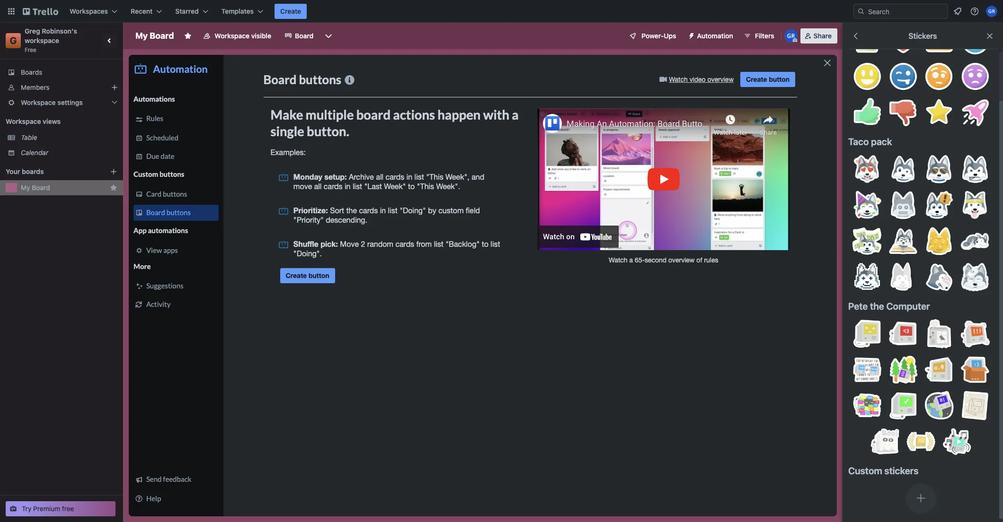 Task type: vqa. For each thing, say whether or not it's contained in the screenshot.
Due In The Next Day
no



Task type: locate. For each thing, give the bounding box(es) containing it.
starred button
[[170, 4, 214, 19]]

g link
[[6, 33, 21, 48]]

views
[[43, 117, 61, 126]]

workspace visible button
[[198, 28, 277, 44]]

pack
[[871, 136, 892, 147]]

your boards
[[6, 168, 44, 176]]

workspace up table
[[6, 117, 41, 126]]

visible
[[251, 32, 271, 40]]

my board down recent dropdown button
[[135, 31, 174, 41]]

your boards with 1 items element
[[6, 166, 96, 178]]

try premium free
[[22, 505, 74, 513]]

workspace inside button
[[215, 32, 250, 40]]

power-
[[642, 32, 664, 40]]

board inside text box
[[150, 31, 174, 41]]

recent
[[131, 7, 153, 15]]

0 horizontal spatial greg robinson (gregrobinson96) image
[[785, 29, 798, 43]]

greg robinson (gregrobinson96) image
[[986, 6, 998, 17], [785, 29, 798, 43]]

Search field
[[865, 4, 948, 18]]

Board name text field
[[131, 28, 179, 44]]

workspace for workspace settings
[[21, 99, 56, 107]]

1 vertical spatial my
[[21, 184, 30, 192]]

workspace down templates
[[215, 32, 250, 40]]

1 vertical spatial workspace
[[21, 99, 56, 107]]

workspace visible
[[215, 32, 271, 40]]

1 horizontal spatial my board
[[135, 31, 174, 41]]

0 vertical spatial my board
[[135, 31, 174, 41]]

my down recent
[[135, 31, 148, 41]]

0 vertical spatial my
[[135, 31, 148, 41]]

g
[[10, 35, 17, 46]]

1 horizontal spatial greg robinson (gregrobinson96) image
[[986, 6, 998, 17]]

table link
[[21, 133, 117, 143]]

my board
[[135, 31, 174, 41], [21, 184, 50, 192]]

stickers
[[909, 32, 937, 40]]

ups
[[664, 32, 677, 40]]

free
[[62, 505, 74, 513]]

board inside button
[[32, 184, 50, 192]]

my board button
[[21, 183, 106, 193]]

0 horizontal spatial my
[[21, 184, 30, 192]]

calendar link
[[21, 148, 117, 158]]

custom
[[849, 466, 883, 477]]

open information menu image
[[970, 7, 980, 16]]

filters button
[[741, 28, 777, 44]]

board down "boards"
[[32, 184, 50, 192]]

board left customize views image
[[295, 32, 314, 40]]

templates
[[221, 7, 254, 15]]

1 horizontal spatial board
[[150, 31, 174, 41]]

0 vertical spatial workspace
[[215, 32, 250, 40]]

workspace
[[215, 32, 250, 40], [21, 99, 56, 107], [6, 117, 41, 126]]

boards link
[[0, 65, 123, 80]]

board left star or unstar board icon
[[150, 31, 174, 41]]

primary element
[[0, 0, 1004, 23]]

members link
[[0, 80, 123, 95]]

workspace inside dropdown button
[[21, 99, 56, 107]]

greg robinson (gregrobinson96) image right filters
[[785, 29, 798, 43]]

starred
[[175, 7, 199, 15]]

0 horizontal spatial board
[[32, 184, 50, 192]]

star or unstar board image
[[184, 32, 192, 40]]

2 vertical spatial workspace
[[6, 117, 41, 126]]

robinson's
[[42, 27, 77, 35]]

my board down "boards"
[[21, 184, 50, 192]]

board
[[150, 31, 174, 41], [295, 32, 314, 40], [32, 184, 50, 192]]

my
[[135, 31, 148, 41], [21, 184, 30, 192]]

workspace views
[[6, 117, 61, 126]]

greg robinson (gregrobinson96) image right open information menu icon
[[986, 6, 998, 17]]

2 horizontal spatial board
[[295, 32, 314, 40]]

members
[[21, 83, 49, 91]]

share button
[[801, 28, 838, 44]]

board link
[[279, 28, 319, 44]]

0 vertical spatial greg robinson (gregrobinson96) image
[[986, 6, 998, 17]]

workspace for workspace visible
[[215, 32, 250, 40]]

1 vertical spatial my board
[[21, 184, 50, 192]]

0 horizontal spatial my board
[[21, 184, 50, 192]]

my inside button
[[21, 184, 30, 192]]

automation
[[697, 32, 733, 40]]

settings
[[57, 99, 83, 107]]

workspaces button
[[64, 4, 123, 19]]

power-ups
[[642, 32, 677, 40]]

workspace down "members" at left
[[21, 99, 56, 107]]

custom stickers
[[849, 466, 919, 477]]

1 horizontal spatial my
[[135, 31, 148, 41]]

my down your boards
[[21, 184, 30, 192]]

my board inside button
[[21, 184, 50, 192]]

table
[[21, 134, 37, 142]]

boards
[[22, 168, 44, 176]]



Task type: describe. For each thing, give the bounding box(es) containing it.
greg
[[25, 27, 40, 35]]

pete
[[849, 301, 868, 312]]

templates button
[[216, 4, 269, 19]]

workspace settings button
[[0, 95, 123, 110]]

try
[[22, 505, 31, 513]]

power-ups button
[[623, 28, 682, 44]]

workspace
[[25, 36, 59, 45]]

back to home image
[[23, 4, 58, 19]]

switch to… image
[[7, 7, 16, 16]]

try premium free button
[[6, 502, 116, 517]]

greg robinson's workspace free
[[25, 27, 79, 54]]

taco
[[849, 136, 869, 147]]

stickers
[[885, 466, 919, 477]]

share
[[814, 32, 832, 40]]

computer
[[887, 301, 930, 312]]

the
[[870, 301, 885, 312]]

this member is an admin of this board. image
[[793, 38, 797, 43]]

1 vertical spatial greg robinson (gregrobinson96) image
[[785, 29, 798, 43]]

recent button
[[125, 4, 168, 19]]

premium
[[33, 505, 60, 513]]

customize views image
[[324, 31, 334, 41]]

workspace settings
[[21, 99, 83, 107]]

free
[[25, 46, 36, 54]]

taco pack
[[849, 136, 892, 147]]

pete the computer
[[849, 301, 930, 312]]

your
[[6, 168, 20, 176]]

create button
[[275, 4, 307, 19]]

0 notifications image
[[952, 6, 964, 17]]

my board inside text box
[[135, 31, 174, 41]]

boards
[[21, 68, 42, 76]]

calendar
[[21, 149, 48, 157]]

greg robinson's workspace link
[[25, 27, 79, 45]]

filters
[[755, 32, 775, 40]]

sm image
[[684, 28, 697, 42]]

starred icon image
[[110, 184, 117, 192]]

search image
[[858, 8, 865, 15]]

automation button
[[684, 28, 739, 44]]

workspace for workspace views
[[6, 117, 41, 126]]

workspace navigation collapse icon image
[[103, 34, 117, 47]]

workspaces
[[70, 7, 108, 15]]

add board image
[[110, 168, 117, 176]]

create
[[280, 7, 301, 15]]

my inside text box
[[135, 31, 148, 41]]



